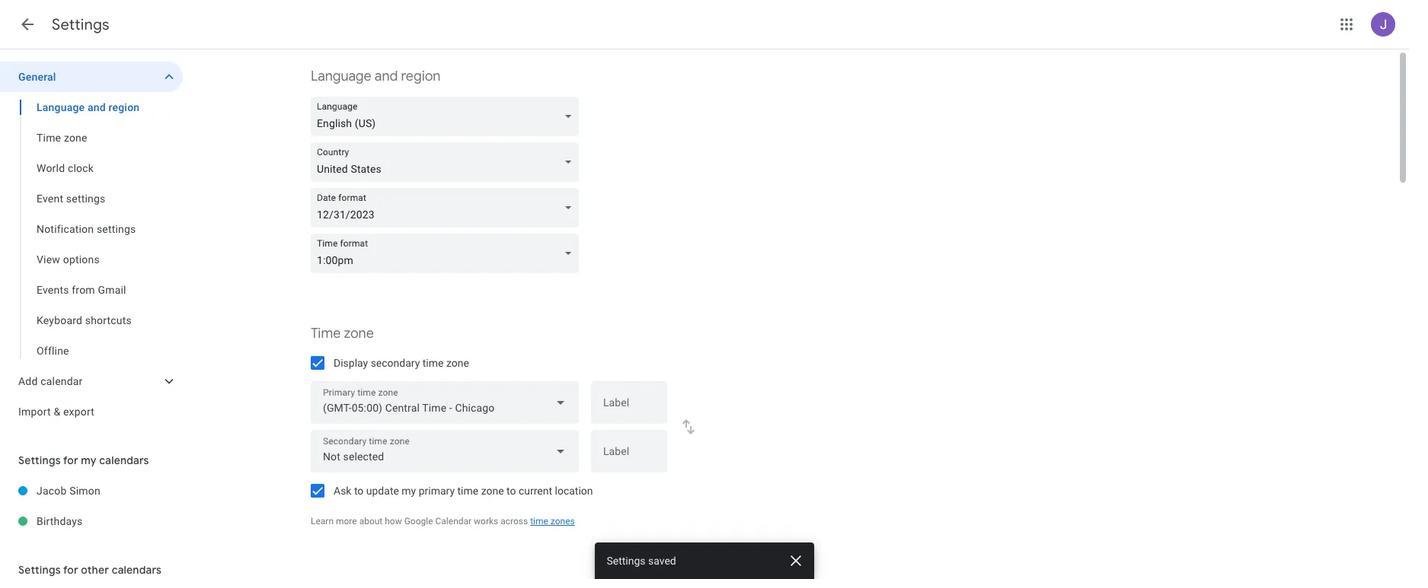 Task type: vqa. For each thing, say whether or not it's contained in the screenshot.
'primary'
yes



Task type: locate. For each thing, give the bounding box(es) containing it.
shortcuts
[[85, 315, 132, 327]]

time
[[37, 132, 61, 144], [311, 325, 341, 343]]

group
[[0, 92, 183, 366]]

calendars right other
[[112, 564, 162, 577]]

1 vertical spatial and
[[88, 101, 106, 114]]

0 horizontal spatial to
[[354, 485, 364, 497]]

jacob simon
[[37, 485, 100, 497]]

ask
[[334, 485, 352, 497]]

time left zones
[[530, 516, 548, 527]]

update
[[366, 485, 399, 497]]

settings for my calendars tree
[[0, 476, 183, 537]]

how
[[385, 516, 402, 527]]

jacob
[[37, 485, 67, 497]]

1 horizontal spatial time zone
[[311, 325, 374, 343]]

settings
[[66, 193, 105, 205], [97, 223, 136, 235]]

current
[[519, 485, 552, 497]]

1 horizontal spatial my
[[402, 485, 416, 497]]

events from gmail
[[37, 284, 126, 296]]

calendar
[[435, 516, 472, 527]]

0 horizontal spatial region
[[109, 101, 140, 114]]

settings left saved
[[607, 555, 646, 568]]

language and region
[[311, 68, 441, 85], [37, 101, 140, 114]]

time right secondary
[[423, 357, 444, 369]]

1 horizontal spatial language
[[311, 68, 371, 85]]

birthdays
[[37, 516, 83, 528]]

view
[[37, 254, 60, 266]]

tree
[[0, 62, 183, 427]]

display secondary time zone
[[334, 357, 469, 369]]

None field
[[311, 97, 585, 136], [311, 142, 585, 182], [311, 188, 585, 228], [311, 234, 585, 273], [311, 382, 579, 424], [311, 430, 579, 473], [311, 97, 585, 136], [311, 142, 585, 182], [311, 188, 585, 228], [311, 234, 585, 273], [311, 382, 579, 424], [311, 430, 579, 473]]

1 horizontal spatial and
[[375, 68, 398, 85]]

saved
[[649, 555, 677, 568]]

to left current
[[507, 485, 516, 497]]

calendars for settings for my calendars
[[99, 454, 149, 468]]

2 vertical spatial time
[[530, 516, 548, 527]]

0 vertical spatial time zone
[[37, 132, 87, 144]]

time right primary
[[457, 485, 479, 497]]

my right update
[[402, 485, 416, 497]]

for up jacob simon
[[63, 454, 78, 468]]

time up display
[[311, 325, 341, 343]]

secondary
[[371, 357, 420, 369]]

from
[[72, 284, 95, 296]]

to
[[354, 485, 364, 497], [507, 485, 516, 497]]

go back image
[[18, 15, 37, 34]]

notification
[[37, 223, 94, 235]]

import
[[18, 406, 51, 418]]

settings down birthdays
[[18, 564, 61, 577]]

region
[[401, 68, 441, 85], [109, 101, 140, 114]]

1 vertical spatial calendars
[[112, 564, 162, 577]]

&
[[54, 406, 60, 418]]

1 horizontal spatial time
[[457, 485, 479, 497]]

1 vertical spatial region
[[109, 101, 140, 114]]

learn more about how google calendar works across time zones
[[311, 516, 575, 527]]

export
[[63, 406, 95, 418]]

keyboard
[[37, 315, 82, 327]]

0 vertical spatial time
[[37, 132, 61, 144]]

birthdays tree item
[[0, 507, 183, 537]]

0 vertical spatial time
[[423, 357, 444, 369]]

0 vertical spatial calendars
[[99, 454, 149, 468]]

zone right secondary
[[446, 357, 469, 369]]

0 vertical spatial language and region
[[311, 68, 441, 85]]

my
[[81, 454, 97, 468], [402, 485, 416, 497]]

zone up the clock
[[64, 132, 87, 144]]

for left other
[[63, 564, 78, 577]]

zone
[[64, 132, 87, 144], [344, 325, 374, 343], [446, 357, 469, 369], [481, 485, 504, 497]]

1 vertical spatial for
[[63, 564, 78, 577]]

works
[[474, 516, 498, 527]]

0 vertical spatial for
[[63, 454, 78, 468]]

language
[[311, 68, 371, 85], [37, 101, 85, 114]]

1 vertical spatial language and region
[[37, 101, 140, 114]]

time zone up "world clock"
[[37, 132, 87, 144]]

0 vertical spatial settings
[[66, 193, 105, 205]]

0 horizontal spatial time zone
[[37, 132, 87, 144]]

settings up options
[[97, 223, 136, 235]]

ask to update my primary time zone to current location
[[334, 485, 593, 497]]

time zone up display
[[311, 325, 374, 343]]

time zone
[[37, 132, 87, 144], [311, 325, 374, 343]]

settings up jacob
[[18, 454, 61, 468]]

1 vertical spatial time
[[311, 325, 341, 343]]

2 for from the top
[[63, 564, 78, 577]]

calendars
[[99, 454, 149, 468], [112, 564, 162, 577]]

time up world
[[37, 132, 61, 144]]

settings up the notification settings
[[66, 193, 105, 205]]

0 vertical spatial region
[[401, 68, 441, 85]]

settings
[[52, 15, 110, 34], [18, 454, 61, 468], [607, 555, 646, 568], [18, 564, 61, 577]]

display
[[334, 357, 368, 369]]

primary
[[419, 485, 455, 497]]

0 vertical spatial my
[[81, 454, 97, 468]]

0 horizontal spatial my
[[81, 454, 97, 468]]

1 vertical spatial settings
[[97, 223, 136, 235]]

1 horizontal spatial region
[[401, 68, 441, 85]]

events
[[37, 284, 69, 296]]

0 horizontal spatial time
[[37, 132, 61, 144]]

about
[[359, 516, 383, 527]]

birthdays link
[[37, 507, 183, 537]]

0 horizontal spatial language and region
[[37, 101, 140, 114]]

for for my
[[63, 454, 78, 468]]

and
[[375, 68, 398, 85], [88, 101, 106, 114]]

world clock
[[37, 162, 94, 174]]

settings for notification settings
[[97, 223, 136, 235]]

settings for other calendars
[[18, 564, 162, 577]]

zone up works
[[481, 485, 504, 497]]

settings right go back image
[[52, 15, 110, 34]]

for
[[63, 454, 78, 468], [63, 564, 78, 577]]

keyboard shortcuts
[[37, 315, 132, 327]]

settings saved
[[607, 555, 677, 568]]

1 horizontal spatial time
[[311, 325, 341, 343]]

options
[[63, 254, 100, 266]]

time
[[423, 357, 444, 369], [457, 485, 479, 497], [530, 516, 548, 527]]

1 vertical spatial time
[[457, 485, 479, 497]]

add calendar
[[18, 376, 83, 388]]

calendar
[[41, 376, 83, 388]]

notification settings
[[37, 223, 136, 235]]

0 horizontal spatial language
[[37, 101, 85, 114]]

2 horizontal spatial time
[[530, 516, 548, 527]]

my up jacob simon tree item
[[81, 454, 97, 468]]

calendars up jacob simon tree item
[[99, 454, 149, 468]]

1 horizontal spatial to
[[507, 485, 516, 497]]

general tree item
[[0, 62, 183, 92]]

1 for from the top
[[63, 454, 78, 468]]

0 horizontal spatial and
[[88, 101, 106, 114]]

0 vertical spatial language
[[311, 68, 371, 85]]

more
[[336, 516, 357, 527]]

to right ask
[[354, 485, 364, 497]]



Task type: describe. For each thing, give the bounding box(es) containing it.
1 vertical spatial time zone
[[311, 325, 374, 343]]

settings for event settings
[[66, 193, 105, 205]]

Label for secondary time zone. text field
[[603, 446, 655, 468]]

settings for settings for my calendars
[[18, 454, 61, 468]]

and inside group
[[88, 101, 106, 114]]

1 to from the left
[[354, 485, 364, 497]]

tree containing general
[[0, 62, 183, 427]]

settings heading
[[52, 15, 110, 34]]

settings for settings saved
[[607, 555, 646, 568]]

simon
[[69, 485, 100, 497]]

gmail
[[98, 284, 126, 296]]

0 horizontal spatial time
[[423, 357, 444, 369]]

for for other
[[63, 564, 78, 577]]

location
[[555, 485, 593, 497]]

across
[[501, 516, 528, 527]]

settings for settings for other calendars
[[18, 564, 61, 577]]

google
[[404, 516, 433, 527]]

calendars for settings for other calendars
[[112, 564, 162, 577]]

event
[[37, 193, 63, 205]]

general
[[18, 71, 56, 83]]

other
[[81, 564, 109, 577]]

offline
[[37, 345, 69, 357]]

event settings
[[37, 193, 105, 205]]

0 vertical spatial and
[[375, 68, 398, 85]]

time zones link
[[530, 516, 575, 527]]

import & export
[[18, 406, 95, 418]]

Label for primary time zone. text field
[[603, 398, 655, 419]]

world
[[37, 162, 65, 174]]

jacob simon tree item
[[0, 476, 183, 507]]

view options
[[37, 254, 100, 266]]

2 to from the left
[[507, 485, 516, 497]]

zones
[[551, 516, 575, 527]]

1 vertical spatial language
[[37, 101, 85, 114]]

settings for my calendars
[[18, 454, 149, 468]]

settings for settings
[[52, 15, 110, 34]]

1 vertical spatial my
[[402, 485, 416, 497]]

1 horizontal spatial language and region
[[311, 68, 441, 85]]

clock
[[68, 162, 94, 174]]

learn
[[311, 516, 334, 527]]

add
[[18, 376, 38, 388]]

zone up display
[[344, 325, 374, 343]]

group containing language and region
[[0, 92, 183, 366]]



